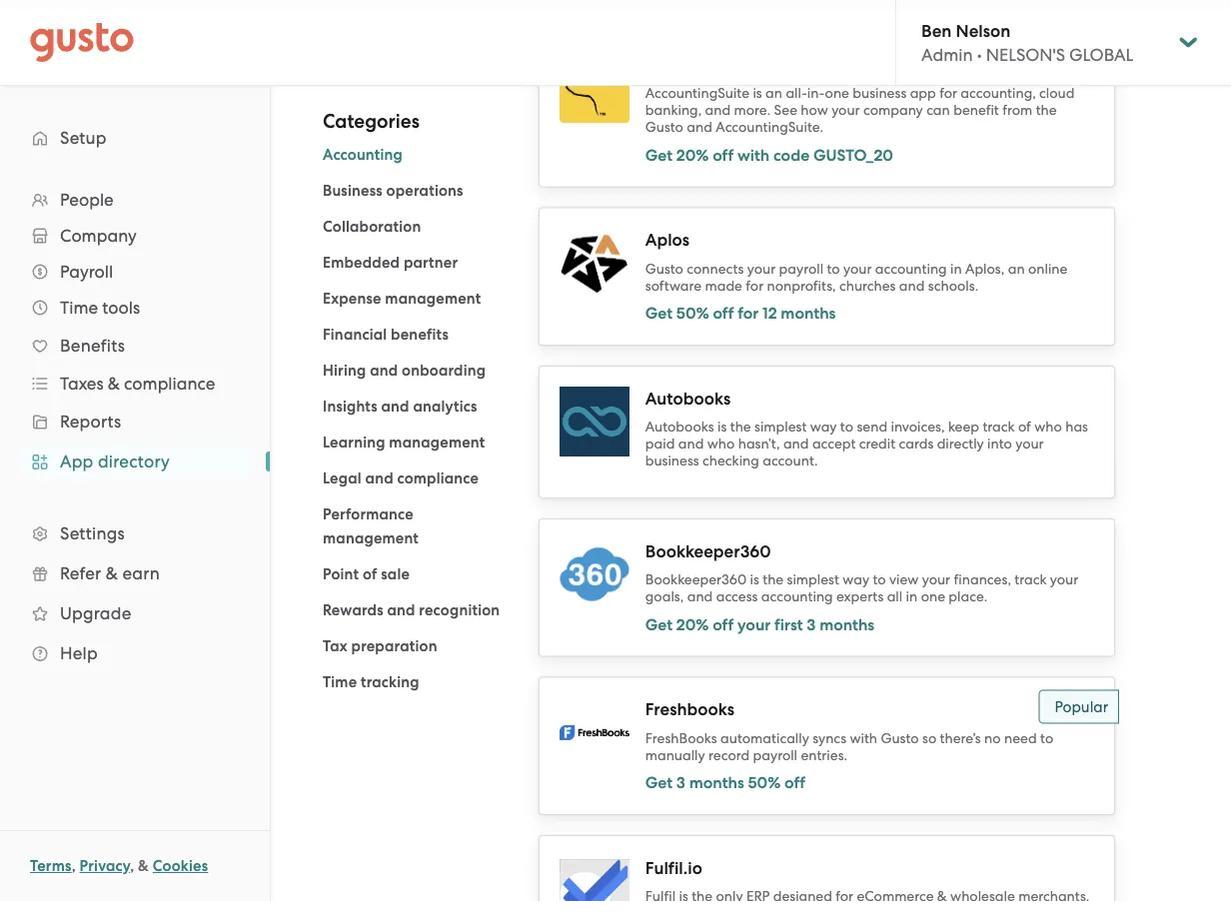 Task type: vqa. For each thing, say whether or not it's contained in the screenshot.
the right the Gusto
no



Task type: locate. For each thing, give the bounding box(es) containing it.
to
[[827, 260, 840, 277], [840, 419, 854, 435], [873, 572, 886, 588], [1040, 730, 1054, 747]]

accountingsuite
[[645, 85, 750, 101]]

gusto up software
[[645, 260, 684, 277]]

2 get from the top
[[645, 304, 673, 323]]

to inside the autobooks autobooks is the simplest way to send invoices, keep track of who has paid and who hasn't, and accept credit cards directly into your business checking account.
[[840, 419, 854, 435]]

of left has
[[1018, 419, 1031, 435]]

connects
[[687, 260, 744, 277]]

months
[[781, 304, 836, 323], [820, 615, 875, 635], [689, 774, 744, 793]]

finances,
[[954, 572, 1011, 588]]

4 get from the top
[[645, 774, 673, 793]]

and
[[705, 102, 731, 118], [687, 119, 712, 135], [899, 277, 925, 294], [370, 362, 398, 380], [381, 398, 409, 416], [678, 436, 704, 452], [783, 436, 809, 452], [365, 470, 393, 488], [687, 589, 713, 605], [387, 602, 415, 620]]

50% inside freshbooks freshbooks automatically syncs with gusto so there's no need to manually record payroll entries. get 3 months 50% off
[[748, 774, 781, 793]]

business
[[853, 85, 907, 101], [645, 453, 699, 469]]

get down banking,
[[645, 145, 673, 165]]

0 vertical spatial 50%
[[676, 304, 709, 323]]

software
[[645, 277, 702, 294]]

accounting
[[875, 260, 947, 277], [761, 589, 833, 605]]

for inside accountingsuite is an all-in-one business app for accounting, cloud banking, and more. see how your company can benefit from the gusto and accountingsuite. get 20% off with code gusto_20
[[940, 85, 957, 101]]

your inside the autobooks autobooks is the simplest way to send invoices, keep track of who has paid and who hasn't, and accept credit cards directly into your business checking account.
[[1016, 436, 1044, 452]]

0 horizontal spatial 3
[[676, 774, 685, 793]]

tools
[[102, 298, 140, 318]]

get down manually
[[645, 774, 673, 793]]

an right aplos, at the right top of page
[[1008, 260, 1025, 277]]

accounting up schools.
[[875, 260, 947, 277]]

your right how
[[832, 102, 860, 118]]

aplos logo image
[[559, 228, 629, 298]]

management for learning management
[[389, 434, 485, 452]]

management down performance on the left bottom of page
[[323, 530, 419, 548]]

the down cloud
[[1036, 102, 1057, 118]]

simplest inside bookkeeper360 bookkeeper360 is the simplest way to view your finances, track your goals, and access accounting experts all in one place. get 20% off your first 3 months
[[787, 572, 839, 588]]

rewards and recognition link
[[323, 602, 500, 620]]

3 get from the top
[[645, 615, 673, 635]]

0 vertical spatial of
[[1018, 419, 1031, 435]]

&
[[108, 374, 120, 394], [106, 564, 118, 584], [138, 857, 149, 875]]

way up experts
[[843, 572, 869, 588]]

management down "partner"
[[385, 290, 481, 308]]

1 vertical spatial time
[[323, 674, 357, 692]]

in up schools.
[[950, 260, 962, 277]]

1 horizontal spatial business
[[853, 85, 907, 101]]

and inside bookkeeper360 bookkeeper360 is the simplest way to view your finances, track your goals, and access accounting experts all in one place. get 20% off your first 3 months
[[687, 589, 713, 605]]

2 vertical spatial is
[[750, 572, 759, 588]]

0 vertical spatial &
[[108, 374, 120, 394]]

1 vertical spatial management
[[389, 434, 485, 452]]

0 vertical spatial 20%
[[676, 145, 709, 165]]

months down experts
[[820, 615, 875, 635]]

1 horizontal spatial list
[[323, 143, 508, 695]]

invoices,
[[891, 419, 945, 435]]

is inside bookkeeper360 bookkeeper360 is the simplest way to view your finances, track your goals, and access accounting experts all in one place. get 20% off your first 3 months
[[750, 572, 759, 588]]

gusto inside freshbooks freshbooks automatically syncs with gusto so there's no need to manually record payroll entries. get 3 months 50% off
[[881, 730, 919, 747]]

time inside "dropdown button"
[[60, 298, 98, 318]]

to right need
[[1040, 730, 1054, 747]]

0 horizontal spatial list
[[0, 182, 270, 674]]

off inside accountingsuite is an all-in-one business app for accounting, cloud banking, and more. see how your company can benefit from the gusto and accountingsuite. get 20% off with code gusto_20
[[713, 145, 734, 165]]

who up checking
[[707, 436, 735, 452]]

accounting inside aplos gusto connects your payroll to your accounting in aplos, an online software made for nonprofits, churches and schools. get 50% off for 12 months
[[875, 260, 947, 277]]

0 horizontal spatial in
[[906, 589, 918, 605]]

20% down banking,
[[676, 145, 709, 165]]

freshbooks
[[645, 700, 735, 720]]

earn
[[122, 564, 160, 584]]

2 vertical spatial the
[[763, 572, 784, 588]]

, left privacy
[[72, 857, 76, 875]]

time down payroll
[[60, 298, 98, 318]]

there's
[[940, 730, 981, 747]]

1 horizontal spatial one
[[921, 589, 945, 605]]

1 vertical spatial bookkeeper360
[[645, 572, 747, 588]]

business down paid
[[645, 453, 699, 469]]

0 vertical spatial is
[[753, 85, 762, 101]]

1 vertical spatial 3
[[676, 774, 685, 793]]

0 vertical spatial the
[[1036, 102, 1057, 118]]

no
[[984, 730, 1001, 747]]

the up first
[[763, 572, 784, 588]]

months down nonprofits,
[[781, 304, 836, 323]]

0 horizontal spatial accounting
[[761, 589, 833, 605]]

off
[[713, 145, 734, 165], [713, 304, 734, 323], [713, 615, 734, 635], [785, 774, 806, 793]]

expense management
[[323, 290, 481, 308]]

0 vertical spatial track
[[983, 419, 1015, 435]]

is inside the autobooks autobooks is the simplest way to send invoices, keep track of who has paid and who hasn't, and accept credit cards directly into your business checking account.
[[718, 419, 727, 435]]

keep
[[948, 419, 979, 435]]

0 vertical spatial 3
[[807, 615, 816, 635]]

•
[[977, 45, 982, 65]]

compliance for taxes & compliance
[[124, 374, 215, 394]]

in right all
[[906, 589, 918, 605]]

an up see
[[766, 85, 783, 101]]

with down accountingsuite.
[[738, 145, 770, 165]]

0 vertical spatial with
[[738, 145, 770, 165]]

with
[[738, 145, 770, 165], [850, 730, 878, 747]]

1 vertical spatial accounting
[[761, 589, 833, 605]]

0 vertical spatial accounting
[[875, 260, 947, 277]]

to inside aplos gusto connects your payroll to your accounting in aplos, an online software made for nonprofits, churches and schools. get 50% off for 12 months
[[827, 260, 840, 277]]

1 vertical spatial one
[[921, 589, 945, 605]]

and right paid
[[678, 436, 704, 452]]

0 horizontal spatial the
[[730, 419, 751, 435]]

and right goals,
[[687, 589, 713, 605]]

upgrade link
[[20, 596, 250, 632]]

0 horizontal spatial 50%
[[676, 304, 709, 323]]

need
[[1004, 730, 1037, 747]]

time down tax at the bottom left of the page
[[323, 674, 357, 692]]

1 vertical spatial simplest
[[787, 572, 839, 588]]

refer & earn
[[60, 564, 160, 584]]

get inside freshbooks freshbooks automatically syncs with gusto so there's no need to manually record payroll entries. get 3 months 50% off
[[645, 774, 673, 793]]

nonprofits,
[[767, 277, 836, 294]]

gusto inside aplos gusto connects your payroll to your accounting in aplos, an online software made for nonprofits, churches and schools. get 50% off for 12 months
[[645, 260, 684, 277]]

1 horizontal spatial in
[[950, 260, 962, 277]]

1 horizontal spatial compliance
[[397, 470, 479, 488]]

2 horizontal spatial the
[[1036, 102, 1057, 118]]

1 horizontal spatial 3
[[807, 615, 816, 635]]

get inside accountingsuite is an all-in-one business app for accounting, cloud banking, and more. see how your company can benefit from the gusto and accountingsuite. get 20% off with code gusto_20
[[645, 145, 673, 165]]

taxes & compliance button
[[20, 366, 250, 402]]

autobooks
[[645, 388, 731, 409], [645, 419, 714, 435]]

time for time tools
[[60, 298, 98, 318]]

off down access
[[713, 615, 734, 635]]

way up the accept
[[810, 419, 837, 435]]

20% inside bookkeeper360 bookkeeper360 is the simplest way to view your finances, track your goals, and access accounting experts all in one place. get 20% off your first 3 months
[[676, 615, 709, 635]]

0 vertical spatial who
[[1035, 419, 1062, 435]]

1 horizontal spatial the
[[763, 572, 784, 588]]

tax
[[323, 638, 348, 656]]

of
[[1018, 419, 1031, 435], [363, 566, 377, 584]]

off down the made
[[713, 304, 734, 323]]

the
[[1036, 102, 1057, 118], [730, 419, 751, 435], [763, 572, 784, 588]]

0 horizontal spatial way
[[810, 419, 837, 435]]

time tools
[[60, 298, 140, 318]]

& right taxes
[[108, 374, 120, 394]]

one left place. at the right bottom of page
[[921, 589, 945, 605]]

way inside the autobooks autobooks is the simplest way to send invoices, keep track of who has paid and who hasn't, and accept credit cards directly into your business checking account.
[[810, 419, 837, 435]]

to up the accept
[[840, 419, 854, 435]]

with inside accountingsuite is an all-in-one business app for accounting, cloud banking, and more. see how your company can benefit from the gusto and accountingsuite. get 20% off with code gusto_20
[[738, 145, 770, 165]]

bookkeeper360 up goals,
[[645, 572, 747, 588]]

months down record
[[689, 774, 744, 793]]

list
[[323, 143, 508, 695], [0, 182, 270, 674]]

business up company
[[853, 85, 907, 101]]

accounting up first
[[761, 589, 833, 605]]

and left schools.
[[899, 277, 925, 294]]

& inside "link"
[[106, 564, 118, 584]]

simplest up experts
[[787, 572, 839, 588]]

one up how
[[825, 85, 849, 101]]

with inside freshbooks freshbooks automatically syncs with gusto so there's no need to manually record payroll entries. get 3 months 50% off
[[850, 730, 878, 747]]

accounting inside bookkeeper360 bookkeeper360 is the simplest way to view your finances, track your goals, and access accounting experts all in one place. get 20% off your first 3 months
[[761, 589, 833, 605]]

list for popular
[[323, 143, 508, 695]]

off down accountingsuite.
[[713, 145, 734, 165]]

1 vertical spatial in
[[906, 589, 918, 605]]

is for autobooks
[[718, 419, 727, 435]]

list containing accounting
[[323, 143, 508, 695]]

1 vertical spatial the
[[730, 419, 751, 435]]

compliance down benefits link
[[124, 374, 215, 394]]

send
[[857, 419, 888, 435]]

payroll up nonprofits,
[[779, 260, 824, 277]]

0 vertical spatial management
[[385, 290, 481, 308]]

1 vertical spatial of
[[363, 566, 377, 584]]

0 vertical spatial way
[[810, 419, 837, 435]]

1 vertical spatial is
[[718, 419, 727, 435]]

an inside aplos gusto connects your payroll to your accounting in aplos, an online software made for nonprofits, churches and schools. get 50% off for 12 months
[[1008, 260, 1025, 277]]

& left earn
[[106, 564, 118, 584]]

is for bookkeeper360
[[750, 572, 759, 588]]

gusto navigation element
[[0, 86, 270, 706]]

analytics
[[413, 398, 477, 416]]

the for autobooks
[[730, 419, 751, 435]]

simplest for autobooks
[[755, 419, 807, 435]]

3 down manually
[[676, 774, 685, 793]]

2 vertical spatial months
[[689, 774, 744, 793]]

0 vertical spatial one
[[825, 85, 849, 101]]

1 vertical spatial autobooks
[[645, 419, 714, 435]]

simplest for bookkeeper360
[[787, 572, 839, 588]]

0 horizontal spatial time
[[60, 298, 98, 318]]

directly
[[937, 436, 984, 452]]

2 20% from the top
[[676, 615, 709, 635]]

1 vertical spatial &
[[106, 564, 118, 584]]

1 vertical spatial track
[[1015, 572, 1047, 588]]

gusto down banking,
[[645, 119, 684, 135]]

1 vertical spatial with
[[850, 730, 878, 747]]

with right syncs
[[850, 730, 878, 747]]

app directory
[[60, 452, 170, 472]]

1 vertical spatial compliance
[[397, 470, 479, 488]]

is up checking
[[718, 419, 727, 435]]

20% inside accountingsuite is an all-in-one business app for accounting, cloud banking, and more. see how your company can benefit from the gusto and accountingsuite. get 20% off with code gusto_20
[[676, 145, 709, 165]]

gusto
[[645, 119, 684, 135], [645, 260, 684, 277], [881, 730, 919, 747]]

and up learning management link
[[381, 398, 409, 416]]

fulfil.io button
[[538, 836, 1115, 901]]

credit
[[859, 436, 896, 452]]

for right the made
[[746, 277, 764, 294]]

50% inside aplos gusto connects your payroll to your accounting in aplos, an online software made for nonprofits, churches and schools. get 50% off for 12 months
[[676, 304, 709, 323]]

1 vertical spatial 50%
[[748, 774, 781, 793]]

0 vertical spatial gusto
[[645, 119, 684, 135]]

& for earn
[[106, 564, 118, 584]]

1 horizontal spatial accounting
[[875, 260, 947, 277]]

bookkeeper360 up access
[[645, 541, 771, 562]]

compliance
[[124, 374, 215, 394], [397, 470, 479, 488]]

an
[[766, 85, 783, 101], [1008, 260, 1025, 277]]

for left 12
[[738, 304, 759, 323]]

1 horizontal spatial ,
[[130, 857, 134, 875]]

goals,
[[645, 589, 684, 605]]

your up nonprofits,
[[747, 260, 776, 277]]

fulfil.io logo image
[[559, 860, 629, 901]]

the up hasn't,
[[730, 419, 751, 435]]

0 horizontal spatial one
[[825, 85, 849, 101]]

0 vertical spatial payroll
[[779, 260, 824, 277]]

& left cookies button
[[138, 857, 149, 875]]

1 horizontal spatial an
[[1008, 260, 1025, 277]]

tax preparation link
[[323, 638, 437, 656]]

collaboration
[[323, 218, 421, 236]]

0 horizontal spatial an
[[766, 85, 783, 101]]

record
[[709, 747, 750, 764]]

list containing people
[[0, 182, 270, 674]]

who left has
[[1035, 419, 1062, 435]]

0 vertical spatial in
[[950, 260, 962, 277]]

50% down software
[[676, 304, 709, 323]]

the inside the autobooks autobooks is the simplest way to send invoices, keep track of who has paid and who hasn't, and accept credit cards directly into your business checking account.
[[730, 419, 751, 435]]

, left 'cookies'
[[130, 857, 134, 875]]

onboarding
[[402, 362, 486, 380]]

insights
[[323, 398, 378, 416]]

0 horizontal spatial who
[[707, 436, 735, 452]]

business operations
[[323, 182, 463, 200]]

track for autobooks
[[983, 419, 1015, 435]]

syncs
[[813, 730, 847, 747]]

1 vertical spatial gusto
[[645, 260, 684, 277]]

payroll down automatically
[[753, 747, 798, 764]]

bookkeeper360
[[645, 541, 771, 562], [645, 572, 747, 588]]

to left view
[[873, 572, 886, 588]]

has
[[1066, 419, 1088, 435]]

insights and analytics
[[323, 398, 477, 416]]

benefits link
[[20, 328, 250, 364]]

learning management
[[323, 434, 485, 452]]

months inside freshbooks freshbooks automatically syncs with gusto so there's no need to manually record payroll entries. get 3 months 50% off
[[689, 774, 744, 793]]

your right view
[[922, 572, 951, 588]]

1 vertical spatial months
[[820, 615, 875, 635]]

to up nonprofits,
[[827, 260, 840, 277]]

rewards
[[323, 602, 383, 620]]

3 right first
[[807, 615, 816, 635]]

people button
[[20, 182, 250, 218]]

the for bookkeeper360
[[763, 572, 784, 588]]

settings
[[60, 524, 125, 544]]

your inside accountingsuite is an all-in-one business app for accounting, cloud banking, and more. see how your company can benefit from the gusto and accountingsuite. get 20% off with code gusto_20
[[832, 102, 860, 118]]

payroll
[[60, 262, 113, 282]]

track inside bookkeeper360 bookkeeper360 is the simplest way to view your finances, track your goals, and access accounting experts all in one place. get 20% off your first 3 months
[[1015, 572, 1047, 588]]

track inside the autobooks autobooks is the simplest way to send invoices, keep track of who has paid and who hasn't, and accept credit cards directly into your business checking account.
[[983, 419, 1015, 435]]

months inside bookkeeper360 bookkeeper360 is the simplest way to view your finances, track your goals, and access accounting experts all in one place. get 20% off your first 3 months
[[820, 615, 875, 635]]

one inside bookkeeper360 bookkeeper360 is the simplest way to view your finances, track your goals, and access accounting experts all in one place. get 20% off your first 3 months
[[921, 589, 945, 605]]

management down analytics
[[389, 434, 485, 452]]

1 horizontal spatial with
[[850, 730, 878, 747]]

1 vertical spatial payroll
[[753, 747, 798, 764]]

gusto left so
[[881, 730, 919, 747]]

get down goals,
[[645, 615, 673, 635]]

0 horizontal spatial with
[[738, 145, 770, 165]]

1 vertical spatial an
[[1008, 260, 1025, 277]]

12
[[763, 304, 777, 323]]

is up more.
[[753, 85, 762, 101]]

1 vertical spatial 20%
[[676, 615, 709, 635]]

get inside bookkeeper360 bookkeeper360 is the simplest way to view your finances, track your goals, and access accounting experts all in one place. get 20% off your first 3 months
[[645, 615, 673, 635]]

financial
[[323, 326, 387, 344]]

tax preparation
[[323, 638, 437, 656]]

1 horizontal spatial time
[[323, 674, 357, 692]]

how
[[801, 102, 828, 118]]

1 horizontal spatial who
[[1035, 419, 1062, 435]]

way for bookkeeper360
[[843, 572, 869, 588]]

experts
[[837, 589, 884, 605]]

track up 'into'
[[983, 419, 1015, 435]]

0 vertical spatial simplest
[[755, 419, 807, 435]]

embedded
[[323, 254, 400, 272]]

0 vertical spatial compliance
[[124, 374, 215, 394]]

and right legal at the bottom of page
[[365, 470, 393, 488]]

reports
[[60, 412, 121, 432]]

50% down automatically
[[748, 774, 781, 793]]

20% down goals,
[[676, 615, 709, 635]]

is up access
[[750, 572, 759, 588]]

1 get from the top
[[645, 145, 673, 165]]

1 20% from the top
[[676, 145, 709, 165]]

cloud
[[1039, 85, 1075, 101]]

2 vertical spatial management
[[323, 530, 419, 548]]

2 vertical spatial &
[[138, 857, 149, 875]]

paid
[[645, 436, 675, 452]]

way inside bookkeeper360 bookkeeper360 is the simplest way to view your finances, track your goals, and access accounting experts all in one place. get 20% off your first 3 months
[[843, 572, 869, 588]]

3 inside bookkeeper360 bookkeeper360 is the simplest way to view your finances, track your goals, and access accounting experts all in one place. get 20% off your first 3 months
[[807, 615, 816, 635]]

0 vertical spatial months
[[781, 304, 836, 323]]

1 horizontal spatial of
[[1018, 419, 1031, 435]]

0 vertical spatial an
[[766, 85, 783, 101]]

get down software
[[645, 304, 673, 323]]

bookkeeper360 logo image
[[559, 540, 629, 610]]

track right the finances,
[[1015, 572, 1047, 588]]

1 horizontal spatial way
[[843, 572, 869, 588]]

setup
[[60, 128, 107, 148]]

for up "can"
[[940, 85, 957, 101]]

2 bookkeeper360 from the top
[[645, 572, 747, 588]]

freshbooks logo image
[[559, 698, 629, 768]]

0 vertical spatial autobooks
[[645, 388, 731, 409]]

of left sale at bottom
[[363, 566, 377, 584]]

hiring
[[323, 362, 366, 380]]

one
[[825, 85, 849, 101], [921, 589, 945, 605]]

1 horizontal spatial 50%
[[748, 774, 781, 793]]

compliance down learning management link
[[397, 470, 479, 488]]

0 horizontal spatial ,
[[72, 857, 76, 875]]

simplest
[[755, 419, 807, 435], [787, 572, 839, 588]]

0 horizontal spatial business
[[645, 453, 699, 469]]

simplest up hasn't,
[[755, 419, 807, 435]]

0 vertical spatial business
[[853, 85, 907, 101]]

3
[[807, 615, 816, 635], [676, 774, 685, 793]]

time tracking link
[[323, 674, 419, 692]]

compliance inside dropdown button
[[124, 374, 215, 394]]

0 vertical spatial time
[[60, 298, 98, 318]]

your right 'into'
[[1016, 436, 1044, 452]]

off down entries.
[[785, 774, 806, 793]]

insights and analytics link
[[323, 398, 477, 416]]

cards
[[899, 436, 934, 452]]

of inside the autobooks autobooks is the simplest way to send invoices, keep track of who has paid and who hasn't, and accept credit cards directly into your business checking account.
[[1018, 419, 1031, 435]]

autobooks logo image
[[559, 387, 629, 457]]

1 vertical spatial business
[[645, 453, 699, 469]]

1 vertical spatial way
[[843, 572, 869, 588]]

0 vertical spatial bookkeeper360
[[645, 541, 771, 562]]

0 vertical spatial for
[[940, 85, 957, 101]]

the inside bookkeeper360 bookkeeper360 is the simplest way to view your finances, track your goals, and access accounting experts all in one place. get 20% off your first 3 months
[[763, 572, 784, 588]]

& inside dropdown button
[[108, 374, 120, 394]]

and down banking,
[[687, 119, 712, 135]]

simplest inside the autobooks autobooks is the simplest way to send invoices, keep track of who has paid and who hasn't, and accept credit cards directly into your business checking account.
[[755, 419, 807, 435]]

2 vertical spatial gusto
[[881, 730, 919, 747]]

0 horizontal spatial compliance
[[124, 374, 215, 394]]



Task type: describe. For each thing, give the bounding box(es) containing it.
compliance for legal and compliance
[[397, 470, 479, 488]]

from
[[1003, 102, 1033, 118]]

management for performance management
[[323, 530, 419, 548]]

terms link
[[30, 857, 72, 875]]

gusto_20
[[814, 145, 893, 165]]

sale
[[381, 566, 410, 584]]

home image
[[30, 22, 134, 62]]

refer
[[60, 564, 101, 584]]

benefits
[[391, 326, 449, 344]]

financial benefits link
[[323, 326, 449, 344]]

payroll inside aplos gusto connects your payroll to your accounting in aplos, an online software made for nonprofits, churches and schools. get 50% off for 12 months
[[779, 260, 824, 277]]

& for compliance
[[108, 374, 120, 394]]

to inside bookkeeper360 bookkeeper360 is the simplest way to view your finances, track your goals, and access accounting experts all in one place. get 20% off your first 3 months
[[873, 572, 886, 588]]

tracking
[[361, 674, 419, 692]]

gusto inside accountingsuite is an all-in-one business app for accounting, cloud banking, and more. see how your company can benefit from the gusto and accountingsuite. get 20% off with code gusto_20
[[645, 119, 684, 135]]

benefit
[[954, 102, 999, 118]]

1 bookkeeper360 from the top
[[645, 541, 771, 562]]

hiring and onboarding link
[[323, 362, 486, 380]]

cookies button
[[153, 854, 208, 878]]

terms
[[30, 857, 72, 875]]

your right the finances,
[[1050, 572, 1079, 588]]

2 autobooks from the top
[[645, 419, 714, 435]]

time tracking
[[323, 674, 419, 692]]

company
[[60, 226, 137, 246]]

get inside aplos gusto connects your payroll to your accounting in aplos, an online software made for nonprofits, churches and schools. get 50% off for 12 months
[[645, 304, 673, 323]]

point of sale link
[[323, 566, 410, 584]]

in-
[[807, 85, 825, 101]]

access
[[716, 589, 758, 605]]

taxes
[[60, 374, 104, 394]]

terms , privacy , & cookies
[[30, 857, 208, 875]]

off inside bookkeeper360 bookkeeper360 is the simplest way to view your finances, track your goals, and access accounting experts all in one place. get 20% off your first 3 months
[[713, 615, 734, 635]]

aplos,
[[966, 260, 1005, 277]]

in inside aplos gusto connects your payroll to your accounting in aplos, an online software made for nonprofits, churches and schools. get 50% off for 12 months
[[950, 260, 962, 277]]

ben nelson admin • nelson's global
[[921, 20, 1134, 65]]

app
[[910, 85, 936, 101]]

accountingsuite.
[[716, 119, 824, 135]]

financial benefits
[[323, 326, 449, 344]]

taxes & compliance
[[60, 374, 215, 394]]

2 , from the left
[[130, 857, 134, 875]]

time tools button
[[20, 290, 250, 326]]

and inside aplos gusto connects your payroll to your accounting in aplos, an online software made for nonprofits, churches and schools. get 50% off for 12 months
[[899, 277, 925, 294]]

legal
[[323, 470, 362, 488]]

point of sale
[[323, 566, 410, 584]]

nelson
[[956, 20, 1011, 41]]

hiring and onboarding
[[323, 362, 486, 380]]

learning management link
[[323, 434, 485, 452]]

the inside accountingsuite is an all-in-one business app for accounting, cloud banking, and more. see how your company can benefit from the gusto and accountingsuite. get 20% off with code gusto_20
[[1036, 102, 1057, 118]]

rewards and recognition
[[323, 602, 500, 620]]

freshbooks freshbooks automatically syncs with gusto so there's no need to manually record payroll entries. get 3 months 50% off
[[645, 700, 1054, 793]]

nelson's
[[986, 45, 1065, 65]]

list for cookies
[[0, 182, 270, 674]]

way for autobooks
[[810, 419, 837, 435]]

payroll inside freshbooks freshbooks automatically syncs with gusto so there's no need to manually record payroll entries. get 3 months 50% off
[[753, 747, 798, 764]]

freshbooks
[[645, 730, 717, 747]]

upgrade
[[60, 604, 131, 624]]

off inside freshbooks freshbooks automatically syncs with gusto so there's no need to manually record payroll entries. get 3 months 50% off
[[785, 774, 806, 793]]

ben
[[921, 20, 952, 41]]

account.
[[763, 453, 818, 469]]

performance
[[323, 506, 414, 524]]

app
[[60, 452, 93, 472]]

bookkeeper360 bookkeeper360 is the simplest way to view your finances, track your goals, and access accounting experts all in one place. get 20% off your first 3 months
[[645, 541, 1079, 635]]

automatically
[[721, 730, 809, 747]]

aplos gusto connects your payroll to your accounting in aplos, an online software made for nonprofits, churches and schools. get 50% off for 12 months
[[645, 230, 1068, 323]]

privacy link
[[79, 857, 130, 875]]

1 vertical spatial who
[[707, 436, 735, 452]]

in inside bookkeeper360 bookkeeper360 is the simplest way to view your finances, track your goals, and access accounting experts all in one place. get 20% off your first 3 months
[[906, 589, 918, 605]]

learning
[[323, 434, 385, 452]]

1 autobooks from the top
[[645, 388, 731, 409]]

time for time tracking
[[323, 674, 357, 692]]

admin
[[921, 45, 973, 65]]

is inside accountingsuite is an all-in-one business app for accounting, cloud banking, and more. see how your company can benefit from the gusto and accountingsuite. get 20% off with code gusto_20
[[753, 85, 762, 101]]

an inside accountingsuite is an all-in-one business app for accounting, cloud banking, and more. see how your company can benefit from the gusto and accountingsuite. get 20% off with code gusto_20
[[766, 85, 783, 101]]

accounting
[[323, 146, 403, 164]]

so
[[922, 730, 937, 747]]

3 inside freshbooks freshbooks automatically syncs with gusto so there's no need to manually record payroll entries. get 3 months 50% off
[[676, 774, 685, 793]]

business
[[323, 182, 383, 200]]

off inside aplos gusto connects your payroll to your accounting in aplos, an online software made for nonprofits, churches and schools. get 50% off for 12 months
[[713, 304, 734, 323]]

see
[[774, 102, 797, 118]]

1 vertical spatial for
[[746, 277, 764, 294]]

1 , from the left
[[72, 857, 76, 875]]

place.
[[949, 589, 988, 605]]

cookies
[[153, 857, 208, 875]]

churches
[[840, 277, 896, 294]]

code
[[774, 145, 810, 165]]

company
[[863, 102, 923, 118]]

business inside the autobooks autobooks is the simplest way to send invoices, keep track of who has paid and who hasn't, and accept credit cards directly into your business checking account.
[[645, 453, 699, 469]]

expense
[[323, 290, 381, 308]]

all-
[[786, 85, 807, 101]]

track for bookkeeper360
[[1015, 572, 1047, 588]]

first
[[775, 615, 803, 635]]

to inside freshbooks freshbooks automatically syncs with gusto so there's no need to manually record payroll entries. get 3 months 50% off
[[1040, 730, 1054, 747]]

app directory link
[[20, 444, 250, 480]]

and down sale at bottom
[[387, 602, 415, 620]]

people
[[60, 190, 114, 210]]

more.
[[734, 102, 771, 118]]

business inside accountingsuite is an all-in-one business app for accounting, cloud banking, and more. see how your company can benefit from the gusto and accountingsuite. get 20% off with code gusto_20
[[853, 85, 907, 101]]

checking
[[703, 453, 759, 469]]

benefits
[[60, 336, 125, 356]]

accountingsuite logo image
[[559, 53, 629, 123]]

recognition
[[419, 602, 500, 620]]

help link
[[20, 636, 250, 672]]

made
[[705, 277, 742, 294]]

settings link
[[20, 516, 250, 552]]

popular
[[1055, 698, 1108, 716]]

entries.
[[801, 747, 848, 764]]

0 horizontal spatial of
[[363, 566, 377, 584]]

your up the churches
[[844, 260, 872, 277]]

expense management link
[[323, 290, 481, 308]]

and down 'financial benefits' 'link'
[[370, 362, 398, 380]]

months inside aplos gusto connects your payroll to your accounting in aplos, an online software made for nonprofits, churches and schools. get 50% off for 12 months
[[781, 304, 836, 323]]

one inside accountingsuite is an all-in-one business app for accounting, cloud banking, and more. see how your company can benefit from the gusto and accountingsuite. get 20% off with code gusto_20
[[825, 85, 849, 101]]

banking,
[[645, 102, 702, 118]]

2 vertical spatial for
[[738, 304, 759, 323]]

setup link
[[20, 120, 250, 156]]

and down accountingsuite
[[705, 102, 731, 118]]

accounting link
[[323, 146, 403, 164]]

and up the account.
[[783, 436, 809, 452]]

management for expense management
[[385, 290, 481, 308]]

hasn't,
[[738, 436, 780, 452]]

into
[[988, 436, 1012, 452]]

your down access
[[738, 615, 771, 635]]

company button
[[20, 218, 250, 254]]



